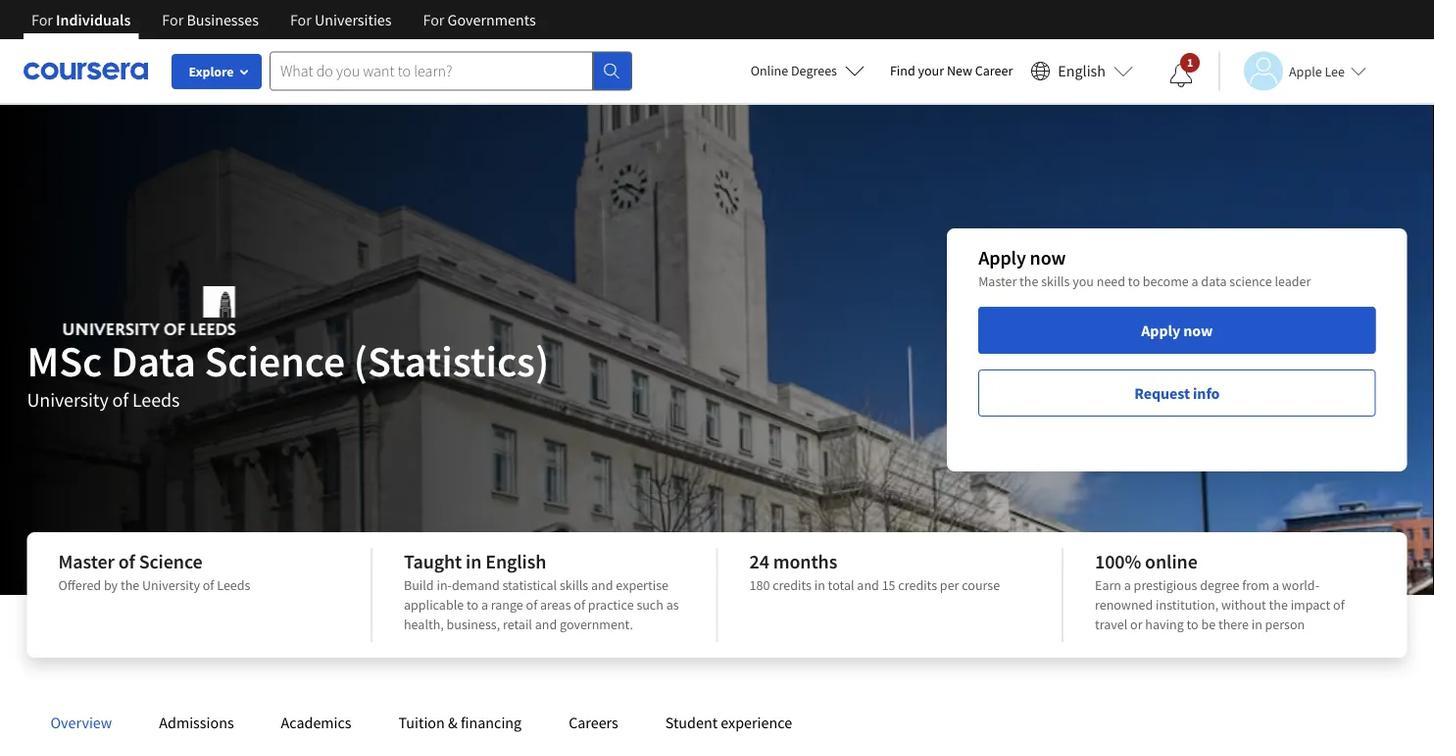Task type: describe. For each thing, give the bounding box(es) containing it.
1 horizontal spatial and
[[591, 577, 613, 594]]

for individuals
[[31, 10, 131, 29]]

for for businesses
[[162, 10, 184, 29]]

practice
[[588, 596, 634, 614]]

online
[[1146, 550, 1198, 574]]

admissions link
[[159, 713, 234, 733]]

tuition & financing link
[[399, 713, 522, 733]]

for universities
[[290, 10, 392, 29]]

universities
[[315, 10, 392, 29]]

business,
[[447, 616, 500, 634]]

for for governments
[[423, 10, 445, 29]]

15
[[882, 577, 896, 594]]

What do you want to learn? text field
[[270, 51, 593, 91]]

university inside msc data science (statistics) university of leeds
[[27, 388, 109, 412]]

total
[[828, 577, 855, 594]]

online degrees
[[751, 62, 838, 79]]

show notifications image
[[1170, 64, 1194, 87]]

course
[[962, 577, 1001, 594]]

find your new career
[[891, 62, 1013, 79]]

master inside master of science offered by the university of leeds
[[58, 550, 115, 574]]

impact
[[1291, 596, 1331, 614]]

applicable
[[404, 596, 464, 614]]

a right from
[[1273, 577, 1280, 594]]

from
[[1243, 577, 1270, 594]]

build
[[404, 577, 434, 594]]

1 credits from the left
[[773, 577, 812, 594]]

data
[[1202, 273, 1227, 290]]

retail
[[503, 616, 533, 634]]

apply now master the skills you need to become a data science leader
[[979, 246, 1312, 290]]

your
[[919, 62, 945, 79]]

such
[[637, 596, 664, 614]]

a inside taught in english build in-demand statistical  skills and expertise applicable to a range of areas of practice such as health, business, retail and government.
[[481, 596, 488, 614]]

you
[[1073, 273, 1095, 290]]

apply for apply now
[[1142, 321, 1181, 340]]

prestigious
[[1134, 577, 1198, 594]]

of inside msc data science (statistics) university of leeds
[[112, 388, 129, 412]]

find
[[891, 62, 916, 79]]

person
[[1266, 616, 1306, 634]]

1
[[1188, 55, 1194, 70]]

explore button
[[172, 54, 262, 89]]

skills inside apply now master the skills you need to become a data science leader
[[1042, 273, 1070, 290]]

university of leeds logo image
[[27, 286, 272, 335]]

new
[[947, 62, 973, 79]]

&
[[448, 713, 458, 733]]

government.
[[560, 616, 633, 634]]

career
[[976, 62, 1013, 79]]

master inside apply now master the skills you need to become a data science leader
[[979, 273, 1017, 290]]

leeds inside master of science offered by the university of leeds
[[217, 577, 250, 594]]

in-
[[437, 577, 452, 594]]

world-
[[1283, 577, 1320, 594]]

experience
[[721, 713, 793, 733]]

to inside apply now master the skills you need to become a data science leader
[[1129, 273, 1141, 290]]

the inside master of science offered by the university of leeds
[[121, 577, 139, 594]]

travel
[[1096, 616, 1128, 634]]

a inside apply now master the skills you need to become a data science leader
[[1192, 273, 1199, 290]]

apple
[[1290, 62, 1323, 80]]

for businesses
[[162, 10, 259, 29]]

100%
[[1096, 550, 1142, 574]]

taught in english build in-demand statistical  skills and expertise applicable to a range of areas of practice such as health, business, retail and government.
[[404, 550, 679, 634]]

academics
[[281, 713, 352, 733]]

master of science offered by the university of leeds
[[58, 550, 250, 594]]

2 credits from the left
[[899, 577, 938, 594]]

and inside 24 months 180 credits in total and 15 credits per course
[[858, 577, 880, 594]]

msc
[[27, 333, 102, 388]]

areas
[[540, 596, 571, 614]]

the inside apply now master the skills you need to become a data science leader
[[1020, 273, 1039, 290]]

online degrees button
[[735, 49, 881, 92]]

academics link
[[281, 713, 352, 733]]

offered
[[58, 577, 101, 594]]

banner navigation
[[16, 0, 552, 39]]

student
[[666, 713, 718, 733]]

tuition & financing
[[399, 713, 522, 733]]

demand
[[452, 577, 500, 594]]

leeds inside msc data science (statistics) university of leeds
[[132, 388, 180, 412]]

info
[[1194, 383, 1220, 403]]

student experience link
[[666, 713, 793, 733]]

science for of
[[139, 550, 203, 574]]

now for apply now
[[1184, 321, 1214, 340]]



Task type: locate. For each thing, give the bounding box(es) containing it.
for left individuals
[[31, 10, 53, 29]]

3 for from the left
[[290, 10, 312, 29]]

to
[[1129, 273, 1141, 290], [467, 596, 479, 614], [1187, 616, 1199, 634]]

data
[[111, 333, 196, 388]]

degrees
[[791, 62, 838, 79]]

now inside apply now master the skills you need to become a data science leader
[[1030, 246, 1066, 270]]

university left data
[[27, 388, 109, 412]]

1 vertical spatial skills
[[560, 577, 589, 594]]

4 for from the left
[[423, 10, 445, 29]]

1 horizontal spatial skills
[[1042, 273, 1070, 290]]

for up "what do you want to learn?" text field
[[423, 10, 445, 29]]

1 horizontal spatial leeds
[[217, 577, 250, 594]]

0 vertical spatial in
[[466, 550, 482, 574]]

a
[[1192, 273, 1199, 290], [1125, 577, 1132, 594], [1273, 577, 1280, 594], [481, 596, 488, 614]]

1 horizontal spatial credits
[[899, 577, 938, 594]]

university
[[27, 388, 109, 412], [142, 577, 200, 594]]

overview link
[[51, 713, 112, 733]]

statistical
[[503, 577, 557, 594]]

now inside button
[[1184, 321, 1214, 340]]

0 horizontal spatial university
[[27, 388, 109, 412]]

admissions
[[159, 713, 234, 733]]

science for data
[[204, 333, 345, 388]]

master left you
[[979, 273, 1017, 290]]

apply for apply now master the skills you need to become a data science leader
[[979, 246, 1027, 270]]

1 horizontal spatial the
[[1020, 273, 1039, 290]]

request info button
[[979, 370, 1377, 417]]

for left universities
[[290, 10, 312, 29]]

2 vertical spatial to
[[1187, 616, 1199, 634]]

None search field
[[270, 51, 633, 91]]

online
[[751, 62, 789, 79]]

0 vertical spatial skills
[[1042, 273, 1070, 290]]

in right there
[[1252, 616, 1263, 634]]

tuition
[[399, 713, 445, 733]]

to left be on the bottom
[[1187, 616, 1199, 634]]

1 vertical spatial science
[[139, 550, 203, 574]]

for left businesses
[[162, 10, 184, 29]]

0 horizontal spatial the
[[121, 577, 139, 594]]

for for universities
[[290, 10, 312, 29]]

skills
[[1042, 273, 1070, 290], [560, 577, 589, 594]]

master
[[979, 273, 1017, 290], [58, 550, 115, 574]]

skills left you
[[1042, 273, 1070, 290]]

in inside 24 months 180 credits in total and 15 credits per course
[[815, 577, 826, 594]]

per
[[940, 577, 960, 594]]

1 vertical spatial leeds
[[217, 577, 250, 594]]

1 horizontal spatial english
[[1059, 61, 1106, 81]]

coursera image
[[24, 55, 148, 87]]

0 horizontal spatial credits
[[773, 577, 812, 594]]

1 vertical spatial master
[[58, 550, 115, 574]]

2 horizontal spatial in
[[1252, 616, 1263, 634]]

(statistics)
[[354, 333, 549, 388]]

the up person
[[1270, 596, 1289, 614]]

apple lee button
[[1219, 51, 1367, 91]]

credits down the months
[[773, 577, 812, 594]]

to inside 100% online earn a prestigious degree from a world- renowned institution, without the impact of travel or having to be there in person
[[1187, 616, 1199, 634]]

explore
[[189, 63, 234, 80]]

0 horizontal spatial english
[[486, 550, 547, 574]]

1 vertical spatial apply
[[1142, 321, 1181, 340]]

skills inside taught in english build in-demand statistical  skills and expertise applicable to a range of areas of practice such as health, business, retail and government.
[[560, 577, 589, 594]]

in inside 100% online earn a prestigious degree from a world- renowned institution, without the impact of travel or having to be there in person
[[1252, 616, 1263, 634]]

apply now
[[1142, 321, 1214, 340]]

1 horizontal spatial apply
[[1142, 321, 1181, 340]]

0 vertical spatial apply
[[979, 246, 1027, 270]]

24
[[750, 550, 770, 574]]

skills up areas in the bottom left of the page
[[560, 577, 589, 594]]

credits right 15
[[899, 577, 938, 594]]

2 horizontal spatial to
[[1187, 616, 1199, 634]]

the left you
[[1020, 273, 1039, 290]]

degree
[[1201, 577, 1240, 594]]

now for apply now master the skills you need to become a data science leader
[[1030, 246, 1066, 270]]

overview
[[51, 713, 112, 733]]

english right career
[[1059, 61, 1106, 81]]

be
[[1202, 616, 1216, 634]]

find your new career link
[[881, 59, 1023, 83]]

2 vertical spatial in
[[1252, 616, 1263, 634]]

1 button
[[1154, 52, 1209, 99]]

or
[[1131, 616, 1143, 634]]

careers link
[[569, 713, 619, 733]]

0 vertical spatial master
[[979, 273, 1017, 290]]

the inside 100% online earn a prestigious degree from a world- renowned institution, without the impact of travel or having to be there in person
[[1270, 596, 1289, 614]]

0 vertical spatial to
[[1129, 273, 1141, 290]]

1 for from the left
[[31, 10, 53, 29]]

english
[[1059, 61, 1106, 81], [486, 550, 547, 574]]

as
[[667, 596, 679, 614]]

for
[[31, 10, 53, 29], [162, 10, 184, 29], [290, 10, 312, 29], [423, 10, 445, 29]]

apply now button
[[979, 307, 1377, 354]]

of inside 100% online earn a prestigious degree from a world- renowned institution, without the impact of travel or having to be there in person
[[1334, 596, 1345, 614]]

in up demand
[[466, 550, 482, 574]]

individuals
[[56, 10, 131, 29]]

1 horizontal spatial master
[[979, 273, 1017, 290]]

by
[[104, 577, 118, 594]]

24 months 180 credits in total and 15 credits per course
[[750, 550, 1001, 594]]

0 vertical spatial the
[[1020, 273, 1039, 290]]

renowned
[[1096, 596, 1154, 614]]

student experience
[[666, 713, 793, 733]]

in left total
[[815, 577, 826, 594]]

request info
[[1135, 383, 1220, 403]]

and up practice
[[591, 577, 613, 594]]

2 for from the left
[[162, 10, 184, 29]]

0 vertical spatial science
[[204, 333, 345, 388]]

now
[[1030, 246, 1066, 270], [1184, 321, 1214, 340]]

0 horizontal spatial apply
[[979, 246, 1027, 270]]

to up the business,
[[467, 596, 479, 614]]

0 horizontal spatial to
[[467, 596, 479, 614]]

2 vertical spatial the
[[1270, 596, 1289, 614]]

0 horizontal spatial master
[[58, 550, 115, 574]]

become
[[1143, 273, 1189, 290]]

careers
[[569, 713, 619, 733]]

english button
[[1023, 39, 1142, 103]]

0 vertical spatial university
[[27, 388, 109, 412]]

and down areas in the bottom left of the page
[[535, 616, 557, 634]]

1 vertical spatial now
[[1184, 321, 1214, 340]]

and
[[591, 577, 613, 594], [858, 577, 880, 594], [535, 616, 557, 634]]

1 vertical spatial university
[[142, 577, 200, 594]]

credits
[[773, 577, 812, 594], [899, 577, 938, 594]]

english inside taught in english build in-demand statistical  skills and expertise applicable to a range of areas of practice such as health, business, retail and government.
[[486, 550, 547, 574]]

in inside taught in english build in-demand statistical  skills and expertise applicable to a range of areas of practice such as health, business, retail and government.
[[466, 550, 482, 574]]

and left 15
[[858, 577, 880, 594]]

0 vertical spatial leeds
[[132, 388, 180, 412]]

taught
[[404, 550, 462, 574]]

leader
[[1275, 273, 1312, 290]]

to inside taught in english build in-demand statistical  skills and expertise applicable to a range of areas of practice such as health, business, retail and government.
[[467, 596, 479, 614]]

english up the statistical in the bottom of the page
[[486, 550, 547, 574]]

the
[[1020, 273, 1039, 290], [121, 577, 139, 594], [1270, 596, 1289, 614]]

request
[[1135, 383, 1191, 403]]

need
[[1097, 273, 1126, 290]]

apply inside apply now button
[[1142, 321, 1181, 340]]

a down demand
[[481, 596, 488, 614]]

without
[[1222, 596, 1267, 614]]

0 horizontal spatial and
[[535, 616, 557, 634]]

health,
[[404, 616, 444, 634]]

there
[[1219, 616, 1249, 634]]

earn
[[1096, 577, 1122, 594]]

100% online earn a prestigious degree from a world- renowned institution, without the impact of travel or having to be there in person
[[1096, 550, 1345, 634]]

institution,
[[1156, 596, 1219, 614]]

1 horizontal spatial science
[[204, 333, 345, 388]]

a right earn
[[1125, 577, 1132, 594]]

apply
[[979, 246, 1027, 270], [1142, 321, 1181, 340]]

science inside master of science offered by the university of leeds
[[139, 550, 203, 574]]

1 vertical spatial english
[[486, 550, 547, 574]]

2 horizontal spatial and
[[858, 577, 880, 594]]

expertise
[[616, 577, 669, 594]]

1 horizontal spatial now
[[1184, 321, 1214, 340]]

0 vertical spatial now
[[1030, 246, 1066, 270]]

having
[[1146, 616, 1185, 634]]

1 horizontal spatial university
[[142, 577, 200, 594]]

for for individuals
[[31, 10, 53, 29]]

lee
[[1326, 62, 1346, 80]]

financing
[[461, 713, 522, 733]]

english inside button
[[1059, 61, 1106, 81]]

0 horizontal spatial science
[[139, 550, 203, 574]]

1 vertical spatial the
[[121, 577, 139, 594]]

master up offered
[[58, 550, 115, 574]]

university inside master of science offered by the university of leeds
[[142, 577, 200, 594]]

for governments
[[423, 10, 536, 29]]

msc data science (statistics) university of leeds
[[27, 333, 549, 412]]

1 vertical spatial in
[[815, 577, 826, 594]]

1 vertical spatial to
[[467, 596, 479, 614]]

businesses
[[187, 10, 259, 29]]

a left data
[[1192, 273, 1199, 290]]

2 horizontal spatial the
[[1270, 596, 1289, 614]]

0 horizontal spatial in
[[466, 550, 482, 574]]

university right by
[[142, 577, 200, 594]]

180
[[750, 577, 770, 594]]

science
[[1230, 273, 1273, 290]]

1 horizontal spatial in
[[815, 577, 826, 594]]

0 horizontal spatial now
[[1030, 246, 1066, 270]]

1 horizontal spatial to
[[1129, 273, 1141, 290]]

science inside msc data science (statistics) university of leeds
[[204, 333, 345, 388]]

the right by
[[121, 577, 139, 594]]

to right the need
[[1129, 273, 1141, 290]]

0 horizontal spatial leeds
[[132, 388, 180, 412]]

range
[[491, 596, 524, 614]]

apply inside apply now master the skills you need to become a data science leader
[[979, 246, 1027, 270]]

0 vertical spatial english
[[1059, 61, 1106, 81]]

governments
[[448, 10, 536, 29]]

0 horizontal spatial skills
[[560, 577, 589, 594]]



Task type: vqa. For each thing, say whether or not it's contained in the screenshot.
credits to the right
yes



